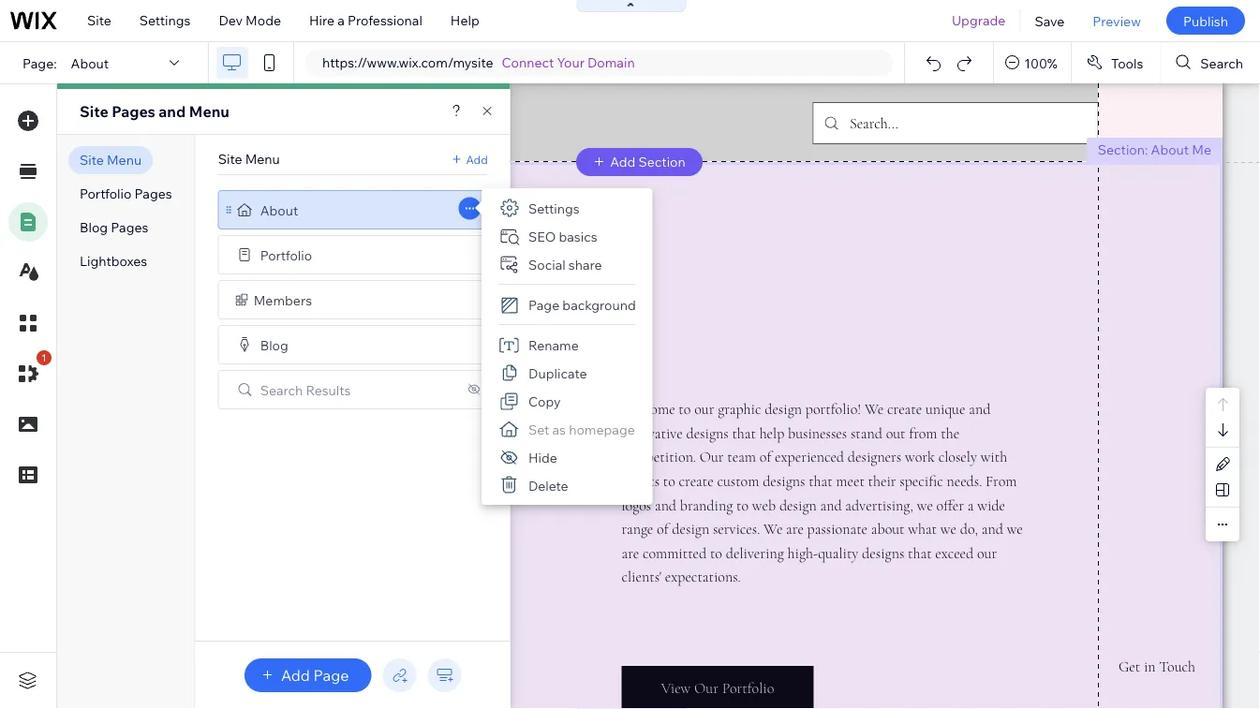 Task type: describe. For each thing, give the bounding box(es) containing it.
tools button
[[1072, 42, 1161, 83]]

homepage
[[569, 421, 635, 437]]

dev mode
[[219, 12, 281, 29]]

add for add section
[[610, 154, 636, 170]]

publish
[[1184, 12, 1229, 29]]

1 horizontal spatial site menu
[[218, 151, 280, 167]]

add section button
[[577, 148, 703, 176]]

help
[[451, 12, 480, 29]]

quick edit
[[106, 186, 169, 202]]

search for search
[[1201, 55, 1244, 71]]

https://www.wix.com/mysite
[[322, 54, 493, 71]]

rename
[[529, 337, 579, 353]]

blog for blog pages
[[80, 219, 108, 236]]

hire a professional
[[309, 12, 423, 29]]

portfolio pages
[[80, 186, 172, 202]]

set
[[529, 421, 550, 437]]

portfolio for portfolio
[[260, 247, 312, 263]]

set as homepage
[[529, 421, 635, 437]]

section
[[639, 154, 686, 170]]

lightboxes
[[80, 253, 147, 269]]

blog pages
[[80, 219, 148, 236]]

your
[[557, 54, 585, 71]]

search results
[[260, 382, 351, 398]]

seo
[[529, 228, 556, 244]]

a
[[338, 12, 345, 29]]

0 horizontal spatial settings
[[139, 12, 191, 29]]

page inside add page button
[[314, 666, 349, 685]]

duplicate
[[529, 365, 587, 381]]

pages for portfolio
[[135, 186, 172, 202]]

connect
[[502, 54, 554, 71]]

add for add page
[[281, 666, 310, 685]]

1 vertical spatial about
[[1151, 142, 1189, 158]]

preview
[[1093, 12, 1141, 29]]

results
[[306, 382, 351, 398]]

search for search results
[[260, 382, 303, 398]]

publish button
[[1167, 7, 1246, 35]]

share
[[569, 256, 602, 272]]

add for add
[[466, 152, 488, 166]]

domain
[[588, 54, 635, 71]]



Task type: vqa. For each thing, say whether or not it's contained in the screenshot.
the bottommost CMS
no



Task type: locate. For each thing, give the bounding box(es) containing it.
hire
[[309, 12, 335, 29]]

portfolio for portfolio pages
[[80, 186, 132, 202]]

https://www.wix.com/mysite connect your domain
[[322, 54, 635, 71]]

1 vertical spatial search
[[260, 382, 303, 398]]

add page button
[[245, 659, 372, 693]]

portfolio up blog pages
[[80, 186, 132, 202]]

pages down portfolio pages
[[111, 219, 148, 236]]

1 horizontal spatial search
[[1201, 55, 1244, 71]]

add page
[[281, 666, 349, 685]]

members
[[254, 292, 312, 308]]

2 horizontal spatial add
[[610, 154, 636, 170]]

0 horizontal spatial site menu
[[80, 152, 142, 168]]

page
[[529, 296, 560, 313], [314, 666, 349, 685]]

0 vertical spatial portfolio
[[80, 186, 132, 202]]

site menu
[[218, 151, 280, 167], [80, 152, 142, 168]]

1 horizontal spatial menu
[[189, 102, 230, 121]]

preview button
[[1079, 0, 1156, 41]]

section:
[[1098, 142, 1148, 158]]

pages for blog
[[111, 219, 148, 236]]

blog down members
[[260, 337, 289, 353]]

0 horizontal spatial search
[[260, 382, 303, 398]]

pages
[[112, 102, 155, 121], [135, 186, 172, 202], [111, 219, 148, 236]]

search inside search "button"
[[1201, 55, 1244, 71]]

0 horizontal spatial about
[[71, 55, 109, 71]]

settings up the seo basics
[[529, 200, 580, 216]]

page background
[[529, 296, 636, 313]]

site
[[87, 12, 111, 29], [80, 102, 108, 121], [218, 151, 242, 167], [80, 152, 104, 168]]

search left results
[[260, 382, 303, 398]]

social
[[529, 256, 566, 272]]

pages for site
[[112, 102, 155, 121]]

1 horizontal spatial page
[[529, 296, 560, 313]]

settings left dev
[[139, 12, 191, 29]]

dev
[[219, 12, 243, 29]]

blog up lightboxes
[[80, 219, 108, 236]]

0 vertical spatial search
[[1201, 55, 1244, 71]]

save button
[[1021, 0, 1079, 41]]

section: about me
[[1098, 142, 1212, 158]]

pages left and
[[112, 102, 155, 121]]

social share
[[529, 256, 602, 272]]

0 horizontal spatial blog
[[80, 219, 108, 236]]

1 vertical spatial page
[[314, 666, 349, 685]]

settings
[[139, 12, 191, 29], [529, 200, 580, 216]]

delete
[[529, 477, 569, 494]]

about
[[71, 55, 109, 71], [1151, 142, 1189, 158], [260, 202, 298, 218]]

2 vertical spatial pages
[[111, 219, 148, 236]]

0 vertical spatial pages
[[112, 102, 155, 121]]

as
[[552, 421, 566, 437]]

save
[[1035, 12, 1065, 29]]

1 vertical spatial settings
[[529, 200, 580, 216]]

copy
[[529, 393, 561, 409]]

search button
[[1162, 42, 1261, 83]]

about up site pages and menu
[[71, 55, 109, 71]]

0 vertical spatial settings
[[139, 12, 191, 29]]

1 vertical spatial portfolio
[[260, 247, 312, 263]]

0 vertical spatial page
[[529, 296, 560, 313]]

basics
[[559, 228, 598, 244]]

0 horizontal spatial page
[[314, 666, 349, 685]]

tools
[[1111, 55, 1144, 71]]

0 horizontal spatial menu
[[107, 152, 142, 168]]

0 vertical spatial blog
[[80, 219, 108, 236]]

add
[[466, 152, 488, 166], [610, 154, 636, 170], [281, 666, 310, 685]]

portfolio
[[80, 186, 132, 202], [260, 247, 312, 263]]

100%
[[1025, 55, 1058, 71]]

site pages and menu
[[80, 102, 230, 121]]

1 horizontal spatial add
[[466, 152, 488, 166]]

1 horizontal spatial blog
[[260, 337, 289, 353]]

about up members
[[260, 202, 298, 218]]

edit
[[145, 186, 169, 202]]

1 horizontal spatial about
[[260, 202, 298, 218]]

pages up blog pages
[[135, 186, 172, 202]]

2 horizontal spatial menu
[[245, 151, 280, 167]]

seo basics
[[529, 228, 598, 244]]

1 vertical spatial pages
[[135, 186, 172, 202]]

100% button
[[995, 42, 1071, 83]]

menu
[[189, 102, 230, 121], [245, 151, 280, 167], [107, 152, 142, 168]]

0 horizontal spatial portfolio
[[80, 186, 132, 202]]

search down "publish" 'button'
[[1201, 55, 1244, 71]]

professional
[[348, 12, 423, 29]]

quick
[[106, 186, 142, 202]]

me
[[1192, 142, 1212, 158]]

0 vertical spatial about
[[71, 55, 109, 71]]

1 vertical spatial blog
[[260, 337, 289, 353]]

2 horizontal spatial about
[[1151, 142, 1189, 158]]

upgrade
[[952, 12, 1006, 29]]

about left me
[[1151, 142, 1189, 158]]

search
[[1201, 55, 1244, 71], [260, 382, 303, 398]]

blog for blog
[[260, 337, 289, 353]]

0 horizontal spatial add
[[281, 666, 310, 685]]

add inside add section button
[[610, 154, 636, 170]]

add inside add page button
[[281, 666, 310, 685]]

1 horizontal spatial settings
[[529, 200, 580, 216]]

2 vertical spatial about
[[260, 202, 298, 218]]

and
[[159, 102, 186, 121]]

background
[[563, 296, 636, 313]]

add section
[[610, 154, 686, 170]]

blog
[[80, 219, 108, 236], [260, 337, 289, 353]]

mode
[[246, 12, 281, 29]]

portfolio up members
[[260, 247, 312, 263]]

1 horizontal spatial portfolio
[[260, 247, 312, 263]]

hide
[[529, 449, 558, 466]]



